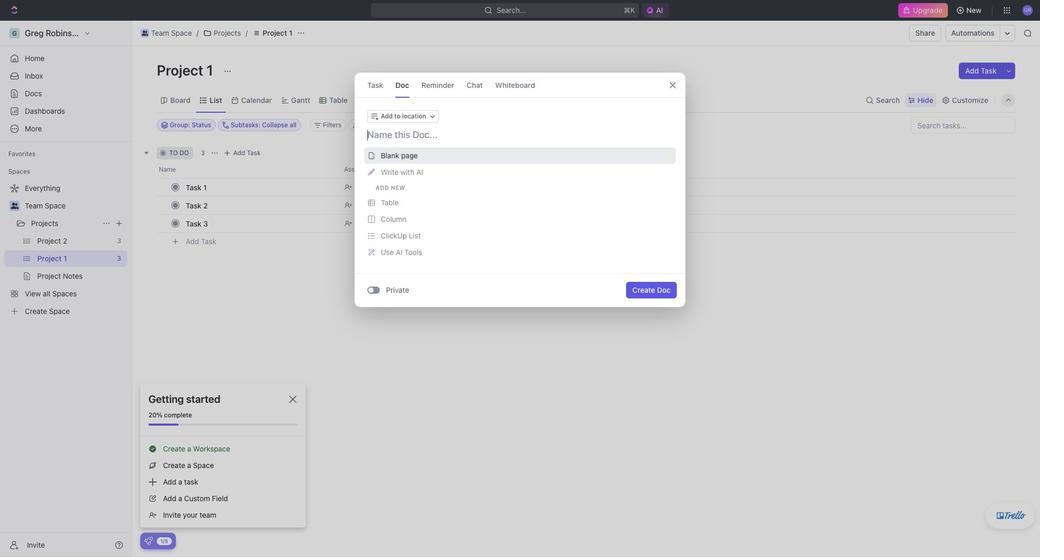 Task type: locate. For each thing, give the bounding box(es) containing it.
1 horizontal spatial project 1
[[263, 28, 292, 37]]

1 vertical spatial add task button
[[221, 147, 265, 159]]

0 horizontal spatial team
[[25, 201, 43, 210]]

1 vertical spatial user group image
[[11, 203, 18, 209]]

0 vertical spatial project
[[263, 28, 287, 37]]

1 horizontal spatial team space
[[151, 28, 192, 37]]

add task button up ‎task 1 "link"
[[221, 147, 265, 159]]

1 horizontal spatial projects
[[214, 28, 241, 37]]

1 vertical spatial team
[[25, 201, 43, 210]]

task left doc button
[[367, 80, 383, 89]]

0 horizontal spatial team space
[[25, 201, 66, 210]]

⌘k
[[624, 6, 635, 14]]

add task down task 3
[[186, 237, 216, 246]]

1 horizontal spatial ai
[[416, 168, 423, 176]]

1 horizontal spatial space
[[171, 28, 192, 37]]

spaces
[[8, 168, 30, 175]]

0 horizontal spatial invite
[[27, 541, 45, 549]]

1 horizontal spatial list
[[409, 231, 421, 240]]

home
[[25, 54, 45, 63]]

1 vertical spatial table
[[381, 198, 399, 207]]

1 vertical spatial project
[[157, 62, 203, 79]]

customize
[[952, 95, 988, 104]]

0 horizontal spatial project
[[157, 62, 203, 79]]

2 vertical spatial space
[[193, 461, 214, 470]]

search...
[[496, 6, 526, 14]]

use ai tools
[[381, 248, 422, 257]]

a for custom
[[178, 494, 182, 503]]

projects
[[214, 28, 241, 37], [31, 219, 58, 228]]

user group image
[[142, 31, 148, 36], [11, 203, 18, 209]]

onboarding checklist button element
[[144, 537, 153, 545]]

doc inside button
[[657, 286, 671, 294]]

reminder button
[[422, 73, 454, 97]]

share
[[916, 28, 935, 37]]

0 horizontal spatial projects
[[31, 219, 58, 228]]

inbox link
[[4, 68, 127, 84]]

list inside button
[[409, 231, 421, 240]]

task 3 link
[[183, 216, 336, 231]]

onboarding checklist button image
[[144, 537, 153, 545]]

1 vertical spatial create
[[163, 445, 185, 453]]

board
[[170, 95, 191, 104]]

close image
[[289, 396, 297, 403]]

a for task
[[178, 478, 182, 486]]

1 horizontal spatial project
[[263, 28, 287, 37]]

add to location button
[[367, 110, 439, 123]]

1 / from the left
[[197, 28, 199, 37]]

create for create a space
[[163, 461, 185, 470]]

a for space
[[187, 461, 191, 470]]

0 horizontal spatial projects link
[[31, 215, 98, 232]]

1 vertical spatial 3
[[203, 219, 208, 228]]

1 vertical spatial list
[[409, 231, 421, 240]]

add down task 3
[[186, 237, 199, 246]]

0 vertical spatial invite
[[163, 511, 181, 520]]

add left location on the top of page
[[381, 112, 393, 120]]

3
[[201, 149, 205, 157], [203, 219, 208, 228]]

0 vertical spatial ai
[[416, 168, 423, 176]]

tree inside sidebar navigation
[[4, 180, 127, 320]]

0 horizontal spatial doc
[[396, 80, 409, 89]]

2 vertical spatial create
[[163, 461, 185, 470]]

/
[[197, 28, 199, 37], [246, 28, 248, 37]]

column
[[381, 215, 406, 224]]

table down add new
[[381, 198, 399, 207]]

add a task
[[163, 478, 198, 486]]

to left do
[[169, 149, 178, 157]]

board link
[[168, 93, 191, 107]]

Search tasks... text field
[[911, 117, 1015, 133]]

team space link inside tree
[[25, 198, 125, 214]]

task up ‎task 1 "link"
[[247, 149, 261, 157]]

add task button up customize
[[959, 63, 1003, 79]]

ai right with
[[416, 168, 423, 176]]

1 vertical spatial projects
[[31, 219, 58, 228]]

tree containing team space
[[4, 180, 127, 320]]

‎task 2
[[186, 201, 208, 210]]

0 horizontal spatial space
[[45, 201, 66, 210]]

0 vertical spatial 3
[[201, 149, 205, 157]]

favorites
[[8, 150, 36, 158]]

write with ai button
[[364, 164, 676, 181]]

1 vertical spatial to
[[169, 149, 178, 157]]

3 right do
[[201, 149, 205, 157]]

table inside button
[[381, 198, 399, 207]]

‎task for ‎task 2
[[186, 201, 202, 210]]

project
[[263, 28, 287, 37], [157, 62, 203, 79]]

dialog containing task
[[354, 72, 686, 307]]

a down add a task
[[178, 494, 182, 503]]

to
[[395, 112, 401, 120], [169, 149, 178, 157]]

task up customize
[[981, 66, 997, 75]]

1 vertical spatial add task
[[233, 149, 261, 157]]

2 horizontal spatial add task
[[965, 66, 997, 75]]

create
[[632, 286, 655, 294], [163, 445, 185, 453], [163, 461, 185, 470]]

add new
[[376, 184, 405, 191]]

upgrade
[[913, 6, 943, 14]]

dashboards
[[25, 107, 65, 115]]

‎task up ‎task 2
[[186, 183, 202, 192]]

add task button down task 3
[[181, 235, 220, 248]]

1 vertical spatial team space link
[[25, 198, 125, 214]]

1
[[289, 28, 292, 37], [206, 62, 213, 79], [203, 183, 207, 192]]

‎task 1
[[186, 183, 207, 192]]

1 vertical spatial doc
[[657, 286, 671, 294]]

‎task inside "link"
[[186, 183, 202, 192]]

0 vertical spatial list
[[210, 95, 222, 104]]

list link
[[208, 93, 222, 107]]

table link
[[327, 93, 348, 107]]

1 horizontal spatial user group image
[[142, 31, 148, 36]]

hide button
[[905, 93, 937, 107]]

1 horizontal spatial table
[[381, 198, 399, 207]]

create inside button
[[632, 286, 655, 294]]

create for create doc
[[632, 286, 655, 294]]

0 vertical spatial ‎task
[[186, 183, 202, 192]]

2 ‎task from the top
[[186, 201, 202, 210]]

‎task left 2
[[186, 201, 202, 210]]

dialog
[[354, 72, 686, 307]]

0 horizontal spatial team space link
[[25, 198, 125, 214]]

add task up ‎task 1 "link"
[[233, 149, 261, 157]]

team
[[151, 28, 169, 37], [25, 201, 43, 210]]

1 inside "link"
[[203, 183, 207, 192]]

share button
[[909, 25, 942, 41]]

ai
[[416, 168, 423, 176], [396, 248, 403, 257]]

a up create a space at the bottom of page
[[187, 445, 191, 453]]

new
[[391, 184, 405, 191]]

sidebar navigation
[[0, 21, 132, 557]]

1 vertical spatial ai
[[396, 248, 403, 257]]

table button
[[364, 195, 676, 211]]

1 horizontal spatial add task
[[233, 149, 261, 157]]

1 vertical spatial space
[[45, 201, 66, 210]]

0 vertical spatial to
[[395, 112, 401, 120]]

to left location on the top of page
[[395, 112, 401, 120]]

1 horizontal spatial projects link
[[201, 27, 244, 39]]

projects link
[[201, 27, 244, 39], [31, 215, 98, 232]]

project 1
[[263, 28, 292, 37], [157, 62, 216, 79]]

1 vertical spatial team space
[[25, 201, 66, 210]]

1/5
[[160, 538, 168, 544]]

1 horizontal spatial to
[[395, 112, 401, 120]]

invite inside sidebar navigation
[[27, 541, 45, 549]]

0 horizontal spatial to
[[169, 149, 178, 157]]

3 down 2
[[203, 219, 208, 228]]

list up tools
[[409, 231, 421, 240]]

private
[[386, 286, 409, 294]]

0 vertical spatial projects link
[[201, 27, 244, 39]]

a up task
[[187, 461, 191, 470]]

add inside button
[[381, 112, 393, 120]]

add to location button
[[367, 110, 439, 123]]

1 horizontal spatial team
[[151, 28, 169, 37]]

add task
[[965, 66, 997, 75], [233, 149, 261, 157], [186, 237, 216, 246]]

0 vertical spatial team space link
[[138, 27, 195, 39]]

0 horizontal spatial ai
[[396, 248, 403, 257]]

ai right 'use'
[[396, 248, 403, 257]]

1 vertical spatial projects link
[[31, 215, 98, 232]]

2 / from the left
[[246, 28, 248, 37]]

to inside add to location button
[[395, 112, 401, 120]]

1 horizontal spatial /
[[246, 28, 248, 37]]

0 vertical spatial add task
[[965, 66, 997, 75]]

2 vertical spatial 1
[[203, 183, 207, 192]]

new
[[967, 6, 982, 14]]

list
[[210, 95, 222, 104], [409, 231, 421, 240]]

1 horizontal spatial invite
[[163, 511, 181, 520]]

column button
[[364, 211, 676, 228]]

invite your team
[[163, 511, 216, 520]]

1 vertical spatial invite
[[27, 541, 45, 549]]

add left task
[[163, 478, 176, 486]]

create doc
[[632, 286, 671, 294]]

use ai tools button
[[364, 244, 676, 261]]

ai inside button
[[396, 248, 403, 257]]

invite
[[163, 511, 181, 520], [27, 541, 45, 549]]

a
[[187, 445, 191, 453], [187, 461, 191, 470], [178, 478, 182, 486], [178, 494, 182, 503]]

calendar link
[[239, 93, 272, 107]]

1 vertical spatial ‎task
[[186, 201, 202, 210]]

create a space
[[163, 461, 214, 470]]

0 horizontal spatial project 1
[[157, 62, 216, 79]]

automations button
[[946, 25, 1000, 41]]

table right gantt at the left top of page
[[329, 95, 348, 104]]

clickup list
[[381, 231, 421, 240]]

team space link
[[138, 27, 195, 39], [25, 198, 125, 214]]

0 vertical spatial create
[[632, 286, 655, 294]]

add task up customize
[[965, 66, 997, 75]]

0 horizontal spatial /
[[197, 28, 199, 37]]

calendar
[[241, 95, 272, 104]]

2 vertical spatial add task
[[186, 237, 216, 246]]

1 ‎task from the top
[[186, 183, 202, 192]]

tree
[[4, 180, 127, 320]]

a left task
[[178, 478, 182, 486]]

table
[[329, 95, 348, 104], [381, 198, 399, 207]]

team space
[[151, 28, 192, 37], [25, 201, 66, 210]]

blank
[[381, 151, 399, 160]]

0 horizontal spatial user group image
[[11, 203, 18, 209]]

create for create a workspace
[[163, 445, 185, 453]]

0 vertical spatial projects
[[214, 28, 241, 37]]

1 horizontal spatial doc
[[657, 286, 671, 294]]

list right board
[[210, 95, 222, 104]]

0 vertical spatial table
[[329, 95, 348, 104]]

0 vertical spatial space
[[171, 28, 192, 37]]

0 vertical spatial doc
[[396, 80, 409, 89]]

hide
[[918, 95, 934, 104]]

task
[[981, 66, 997, 75], [367, 80, 383, 89], [247, 149, 261, 157], [186, 219, 202, 228], [201, 237, 216, 246]]



Task type: vqa. For each thing, say whether or not it's contained in the screenshot.
Onboarding checklist button element
yes



Task type: describe. For each thing, give the bounding box(es) containing it.
0 vertical spatial 1
[[289, 28, 292, 37]]

1 vertical spatial 1
[[206, 62, 213, 79]]

dashboards link
[[4, 103, 127, 120]]

add to location
[[381, 112, 426, 120]]

chat button
[[467, 73, 483, 97]]

0 vertical spatial team
[[151, 28, 169, 37]]

search button
[[863, 93, 903, 107]]

task down task 3
[[201, 237, 216, 246]]

create a workspace
[[163, 445, 230, 453]]

add left new
[[376, 184, 389, 191]]

space inside sidebar navigation
[[45, 201, 66, 210]]

write
[[381, 168, 399, 176]]

20% complete
[[149, 411, 192, 419]]

docs
[[25, 89, 42, 98]]

0 vertical spatial project 1
[[263, 28, 292, 37]]

blank page button
[[364, 147, 676, 164]]

2 horizontal spatial space
[[193, 461, 214, 470]]

to do
[[169, 149, 189, 157]]

gantt
[[291, 95, 310, 104]]

project inside project 1 link
[[263, 28, 287, 37]]

Name this Doc... field
[[355, 129, 685, 141]]

your
[[183, 511, 198, 520]]

task 3
[[186, 219, 208, 228]]

0 horizontal spatial add task
[[186, 237, 216, 246]]

invite for invite
[[27, 541, 45, 549]]

doc button
[[396, 73, 409, 97]]

upgrade link
[[899, 3, 948, 18]]

favorites button
[[4, 148, 40, 160]]

task down ‎task 2
[[186, 219, 202, 228]]

0 horizontal spatial list
[[210, 95, 222, 104]]

team inside tree
[[25, 201, 43, 210]]

2
[[203, 201, 208, 210]]

customize button
[[939, 93, 992, 107]]

add up ‎task 1 "link"
[[233, 149, 245, 157]]

0 vertical spatial team space
[[151, 28, 192, 37]]

getting
[[149, 393, 184, 405]]

new button
[[952, 2, 988, 19]]

add up customize
[[965, 66, 979, 75]]

blank page
[[381, 151, 418, 160]]

0 vertical spatial user group image
[[142, 31, 148, 36]]

automations
[[951, 28, 995, 37]]

search
[[876, 95, 900, 104]]

complete
[[164, 411, 192, 419]]

with
[[401, 168, 415, 176]]

‎task for ‎task 1
[[186, 183, 202, 192]]

whiteboard
[[495, 80, 535, 89]]

write with ai
[[381, 168, 423, 176]]

invite for invite your team
[[163, 511, 181, 520]]

location
[[402, 112, 426, 120]]

1 vertical spatial project 1
[[157, 62, 216, 79]]

user group image inside sidebar navigation
[[11, 203, 18, 209]]

0 vertical spatial add task button
[[959, 63, 1003, 79]]

team space inside tree
[[25, 201, 66, 210]]

custom
[[184, 494, 210, 503]]

assignees button
[[396, 119, 444, 131]]

docs link
[[4, 85, 127, 102]]

workspace
[[193, 445, 230, 453]]

create doc button
[[626, 282, 677, 299]]

task
[[184, 478, 198, 486]]

gantt link
[[289, 93, 310, 107]]

inbox
[[25, 71, 43, 80]]

tools
[[405, 248, 422, 257]]

started
[[186, 393, 220, 405]]

pencil image
[[368, 169, 375, 176]]

use
[[381, 248, 394, 257]]

whiteboard button
[[495, 73, 535, 97]]

page
[[401, 151, 418, 160]]

0 horizontal spatial table
[[329, 95, 348, 104]]

‎task 1 link
[[183, 180, 336, 195]]

reminder
[[422, 80, 454, 89]]

project 1 link
[[250, 27, 295, 39]]

a for workspace
[[187, 445, 191, 453]]

clickup
[[381, 231, 407, 240]]

assignees
[[409, 121, 439, 129]]

20%
[[149, 411, 162, 419]]

clickup list button
[[364, 228, 676, 244]]

projects inside tree
[[31, 219, 58, 228]]

getting started
[[149, 393, 220, 405]]

add a custom field
[[163, 494, 228, 503]]

ai inside button
[[416, 168, 423, 176]]

2 vertical spatial add task button
[[181, 235, 220, 248]]

1 horizontal spatial team space link
[[138, 27, 195, 39]]

add down add a task
[[163, 494, 176, 503]]

‎task 2 link
[[183, 198, 336, 213]]

task button
[[367, 73, 383, 97]]

do
[[180, 149, 189, 157]]

team
[[200, 511, 216, 520]]

field
[[212, 494, 228, 503]]

chat
[[467, 80, 483, 89]]

home link
[[4, 50, 127, 67]]



